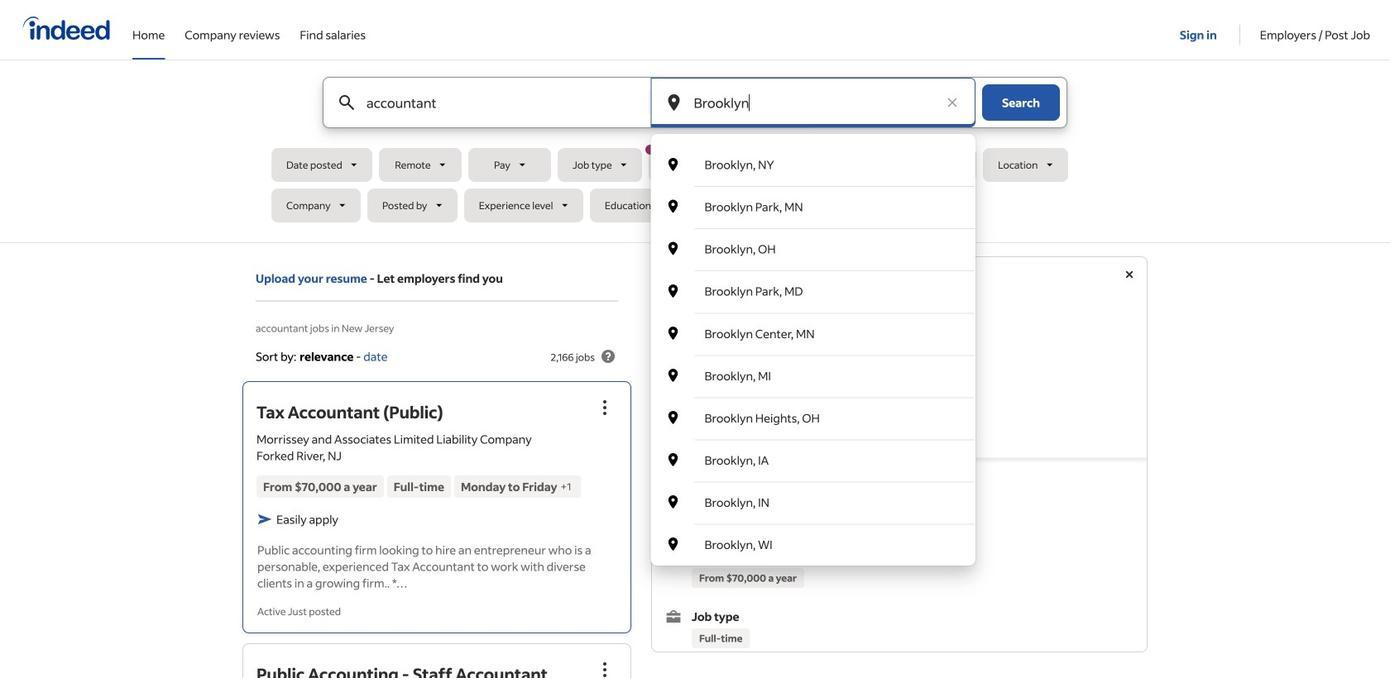 Task type: vqa. For each thing, say whether or not it's contained in the screenshot.
the master's degree (51,674) 'link'
no



Task type: locate. For each thing, give the bounding box(es) containing it.
None search field
[[271, 77, 1119, 566]]

job actions for public accounting - staff accountant is collapsed image
[[595, 660, 615, 679]]

Edit location text field
[[691, 78, 936, 127]]

close job details image
[[1120, 265, 1139, 285]]

save this job image
[[782, 410, 802, 430]]



Task type: describe. For each thing, give the bounding box(es) containing it.
help icon image
[[598, 347, 618, 367]]

job actions for tax accountant (public) is collapsed image
[[595, 398, 615, 418]]

clear location input image
[[944, 94, 961, 111]]

search suggestions list box
[[651, 144, 976, 566]]

search: Job title, keywords, or company text field
[[363, 78, 622, 127]]



